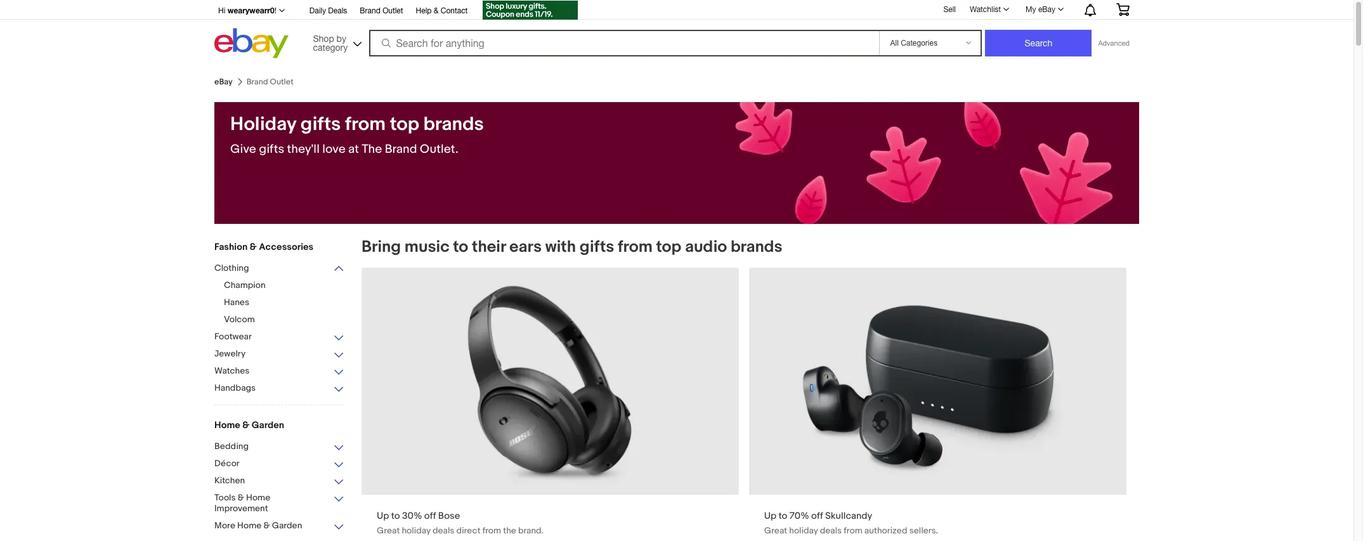 Task type: describe. For each thing, give the bounding box(es) containing it.
champion link
[[224, 280, 354, 292]]

from inside up to 70% off skullcandy great holiday deals from authorized sellers.
[[844, 525, 862, 536]]

holiday gifts from top brands give gifts they'll love at the brand outlet.
[[230, 113, 484, 157]]

up to 70% off skullcandy great holiday deals from authorized sellers.
[[764, 510, 938, 536]]

help
[[416, 6, 432, 15]]

none text field containing up to 70% off skullcandy
[[749, 268, 1126, 541]]

1 horizontal spatial to
[[453, 237, 468, 257]]

champion
[[224, 280, 265, 291]]

to for up to 30% off bose
[[391, 510, 400, 522]]

handbags
[[214, 382, 256, 393]]

help & contact
[[416, 6, 468, 15]]

brand inside holiday gifts from top brands give gifts they'll love at the brand outlet.
[[385, 142, 417, 157]]

up for up to 30% off bose
[[377, 510, 389, 522]]

holiday
[[230, 113, 296, 136]]

your shopping cart image
[[1116, 3, 1130, 16]]

brand inside 'account' navigation
[[360, 6, 380, 15]]

more home & garden button
[[214, 520, 344, 532]]

contact
[[441, 6, 468, 15]]

daily deals link
[[309, 4, 347, 18]]

the
[[503, 525, 516, 536]]

1 vertical spatial top
[[656, 237, 681, 257]]

!
[[274, 6, 276, 15]]

0 horizontal spatial ebay
[[214, 77, 233, 87]]

sellers.
[[909, 525, 938, 536]]

volcom link
[[224, 314, 354, 326]]

sell
[[943, 5, 956, 14]]

décor button
[[214, 458, 344, 470]]

bose
[[438, 510, 460, 522]]

daily
[[309, 6, 326, 15]]

give
[[230, 142, 256, 157]]

& for contact
[[434, 6, 439, 15]]

tools
[[214, 492, 236, 503]]

great for up to 30% off bose
[[377, 525, 400, 536]]

off for bose
[[424, 510, 436, 522]]

deals for bose
[[433, 525, 454, 536]]

my
[[1026, 5, 1036, 14]]

watchlist
[[970, 5, 1001, 14]]

bedding décor kitchen tools & home improvement more home & garden
[[214, 441, 302, 531]]

bring
[[362, 237, 401, 257]]

kitchen
[[214, 475, 245, 486]]

direct
[[456, 525, 480, 536]]

get the coupon image
[[483, 1, 578, 20]]

gifts for holiday
[[259, 142, 284, 157]]

at
[[348, 142, 359, 157]]

brands inside holiday gifts from top brands give gifts they'll love at the brand outlet.
[[423, 113, 484, 136]]

ebay inside the my ebay link
[[1038, 5, 1055, 14]]

30%
[[402, 510, 422, 522]]

clothing champion hanes volcom footwear jewelry watches handbags
[[214, 263, 265, 393]]

they'll
[[287, 142, 320, 157]]

brand.
[[518, 525, 544, 536]]

clothing
[[214, 263, 249, 273]]

more
[[214, 520, 235, 531]]

Search for anything text field
[[371, 31, 877, 55]]

account navigation
[[211, 0, 1139, 22]]

70%
[[790, 510, 809, 522]]

the
[[362, 142, 382, 157]]

outlet
[[383, 6, 403, 15]]

hanes link
[[224, 297, 354, 309]]

1 horizontal spatial brands
[[731, 237, 782, 257]]

watches
[[214, 365, 249, 376]]

shop
[[313, 33, 334, 43]]

authorized
[[864, 525, 907, 536]]

to for up to 70% off skullcandy
[[779, 510, 787, 522]]

wearywearr0
[[228, 6, 274, 15]]

jewelry
[[214, 348, 246, 359]]

watches button
[[214, 365, 344, 377]]

with
[[545, 237, 576, 257]]

ebay link
[[214, 77, 233, 87]]

up to 30% off bose great holiday deals direct from the brand.
[[377, 510, 544, 536]]

help & contact link
[[416, 4, 468, 18]]

1 horizontal spatial gifts
[[301, 113, 341, 136]]

bedding
[[214, 441, 249, 452]]

clothing button
[[214, 263, 344, 275]]

top inside holiday gifts from top brands give gifts they'll love at the brand outlet.
[[390, 113, 419, 136]]

none submit inside shop by category banner
[[985, 30, 1092, 56]]



Task type: vqa. For each thing, say whether or not it's contained in the screenshot.
the Bedding dropdown button
yes



Task type: locate. For each thing, give the bounding box(es) containing it.
tools & home improvement button
[[214, 492, 344, 515]]

0 vertical spatial brands
[[423, 113, 484, 136]]

deals
[[433, 525, 454, 536], [820, 525, 842, 536]]

deals for skullcandy
[[820, 525, 842, 536]]

0 horizontal spatial great
[[377, 525, 400, 536]]

hi wearywearr0 !
[[218, 6, 276, 15]]

holiday down the 70%
[[789, 525, 818, 536]]

0 horizontal spatial holiday
[[402, 525, 431, 536]]

1 horizontal spatial holiday
[[789, 525, 818, 536]]

by
[[337, 33, 346, 43]]

None submit
[[985, 30, 1092, 56]]

holiday inside up to 70% off skullcandy great holiday deals from authorized sellers.
[[789, 525, 818, 536]]

1 horizontal spatial top
[[656, 237, 681, 257]]

brands up outlet. at top left
[[423, 113, 484, 136]]

shop by category button
[[307, 28, 364, 56]]

off inside up to 30% off bose great holiday deals direct from the brand.
[[424, 510, 436, 522]]

deals inside up to 70% off skullcandy great holiday deals from authorized sellers.
[[820, 525, 842, 536]]

my ebay link
[[1019, 2, 1069, 17]]

1 off from the left
[[424, 510, 436, 522]]

2 vertical spatial home
[[237, 520, 262, 531]]

brand outlet link
[[360, 4, 403, 18]]

gifts right with
[[580, 237, 614, 257]]

garden
[[252, 419, 284, 431], [272, 520, 302, 531]]

& for garden
[[242, 419, 250, 431]]

top
[[390, 113, 419, 136], [656, 237, 681, 257]]

1 vertical spatial home
[[246, 492, 270, 503]]

great
[[377, 525, 400, 536], [764, 525, 787, 536]]

footwear
[[214, 331, 252, 342]]

& right help
[[434, 6, 439, 15]]

1 horizontal spatial ebay
[[1038, 5, 1055, 14]]

0 vertical spatial garden
[[252, 419, 284, 431]]

hi
[[218, 6, 225, 15]]

home down kitchen dropdown button
[[246, 492, 270, 503]]

0 vertical spatial home
[[214, 419, 240, 431]]

1 vertical spatial brands
[[731, 237, 782, 257]]

gifts up the love
[[301, 113, 341, 136]]

ebay right the my
[[1038, 5, 1055, 14]]

skullcandy
[[825, 510, 872, 522]]

0 horizontal spatial deals
[[433, 525, 454, 536]]

brands right audio
[[731, 237, 782, 257]]

jewelry button
[[214, 348, 344, 360]]

shop by category
[[313, 33, 348, 52]]

2 off from the left
[[811, 510, 823, 522]]

0 vertical spatial ebay
[[1038, 5, 1055, 14]]

garden up bedding dropdown button
[[252, 419, 284, 431]]

1 horizontal spatial brand
[[385, 142, 417, 157]]

2 great from the left
[[764, 525, 787, 536]]

ebay up holiday
[[214, 77, 233, 87]]

brands
[[423, 113, 484, 136], [731, 237, 782, 257]]

fashion
[[214, 241, 248, 253]]

0 horizontal spatial off
[[424, 510, 436, 522]]

my ebay
[[1026, 5, 1055, 14]]

their
[[472, 237, 506, 257]]

1 vertical spatial garden
[[272, 520, 302, 531]]

handbags button
[[214, 382, 344, 395]]

1 deals from the left
[[433, 525, 454, 536]]

fashion & accessories
[[214, 241, 314, 253]]

1 horizontal spatial up
[[764, 510, 777, 522]]

home down the improvement
[[237, 520, 262, 531]]

off
[[424, 510, 436, 522], [811, 510, 823, 522]]

& right fashion
[[250, 241, 257, 253]]

home & garden
[[214, 419, 284, 431]]

accessories
[[259, 241, 314, 253]]

2 vertical spatial gifts
[[580, 237, 614, 257]]

2 horizontal spatial gifts
[[580, 237, 614, 257]]

watchlist link
[[963, 2, 1015, 17]]

footwear button
[[214, 331, 344, 343]]

brand outlet
[[360, 6, 403, 15]]

2 holiday from the left
[[789, 525, 818, 536]]

0 horizontal spatial brands
[[423, 113, 484, 136]]

bedding button
[[214, 441, 344, 453]]

1 up from the left
[[377, 510, 389, 522]]

up
[[377, 510, 389, 522], [764, 510, 777, 522]]

up inside up to 70% off skullcandy great holiday deals from authorized sellers.
[[764, 510, 777, 522]]

1 vertical spatial gifts
[[259, 142, 284, 157]]

garden down tools & home improvement dropdown button
[[272, 520, 302, 531]]

holiday down 30%
[[402, 525, 431, 536]]

deals down skullcandy
[[820, 525, 842, 536]]

gifts down holiday
[[259, 142, 284, 157]]

1 horizontal spatial off
[[811, 510, 823, 522]]

0 horizontal spatial top
[[390, 113, 419, 136]]

gifts
[[301, 113, 341, 136], [259, 142, 284, 157], [580, 237, 614, 257]]

great inside up to 30% off bose great holiday deals direct from the brand.
[[377, 525, 400, 536]]

to inside up to 70% off skullcandy great holiday deals from authorized sellers.
[[779, 510, 787, 522]]

1 great from the left
[[377, 525, 400, 536]]

1 horizontal spatial great
[[764, 525, 787, 536]]

0 vertical spatial top
[[390, 113, 419, 136]]

category
[[313, 42, 348, 52]]

off for skullcandy
[[811, 510, 823, 522]]

holiday for 30%
[[402, 525, 431, 536]]

ears
[[509, 237, 542, 257]]

1 horizontal spatial deals
[[820, 525, 842, 536]]

1 holiday from the left
[[402, 525, 431, 536]]

hanes
[[224, 297, 249, 308]]

audio
[[685, 237, 727, 257]]

outlet.
[[420, 142, 458, 157]]

gifts for bring
[[580, 237, 614, 257]]

from inside up to 30% off bose great holiday deals direct from the brand.
[[482, 525, 501, 536]]

daily deals
[[309, 6, 347, 15]]

0 vertical spatial gifts
[[301, 113, 341, 136]]

up left 30%
[[377, 510, 389, 522]]

0 horizontal spatial to
[[391, 510, 400, 522]]

2 up from the left
[[764, 510, 777, 522]]

garden inside the bedding décor kitchen tools & home improvement more home & garden
[[272, 520, 302, 531]]

from inside holiday gifts from top brands give gifts they'll love at the brand outlet.
[[345, 113, 386, 136]]

None text field
[[362, 268, 739, 541]]

up for up to 70% off skullcandy
[[764, 510, 777, 522]]

improvement
[[214, 503, 268, 514]]

up inside up to 30% off bose great holiday deals direct from the brand.
[[377, 510, 389, 522]]

home up bedding
[[214, 419, 240, 431]]

shop by category banner
[[211, 0, 1139, 62]]

music
[[405, 237, 449, 257]]

volcom
[[224, 314, 255, 325]]

up left the 70%
[[764, 510, 777, 522]]

0 horizontal spatial up
[[377, 510, 389, 522]]

0 horizontal spatial brand
[[360, 6, 380, 15]]

off right 30%
[[424, 510, 436, 522]]

holiday inside up to 30% off bose great holiday deals direct from the brand.
[[402, 525, 431, 536]]

great inside up to 70% off skullcandy great holiday deals from authorized sellers.
[[764, 525, 787, 536]]

décor
[[214, 458, 240, 469]]

& right the tools
[[238, 492, 244, 503]]

to left 30%
[[391, 510, 400, 522]]

to left the 70%
[[779, 510, 787, 522]]

off inside up to 70% off skullcandy great holiday deals from authorized sellers.
[[811, 510, 823, 522]]

brand
[[360, 6, 380, 15], [385, 142, 417, 157]]

& for accessories
[[250, 241, 257, 253]]

2 horizontal spatial to
[[779, 510, 787, 522]]

home
[[214, 419, 240, 431], [246, 492, 270, 503], [237, 520, 262, 531]]

brand left outlet on the top of page
[[360, 6, 380, 15]]

brand right 'the'
[[385, 142, 417, 157]]

1 vertical spatial brand
[[385, 142, 417, 157]]

ebay
[[1038, 5, 1055, 14], [214, 77, 233, 87]]

& up bedding
[[242, 419, 250, 431]]

sell link
[[938, 5, 962, 14]]

0 vertical spatial brand
[[360, 6, 380, 15]]

love
[[322, 142, 346, 157]]

great for up to 70% off skullcandy
[[764, 525, 787, 536]]

2 deals from the left
[[820, 525, 842, 536]]

advanced
[[1098, 39, 1130, 47]]

& down tools & home improvement dropdown button
[[264, 520, 270, 531]]

0 horizontal spatial gifts
[[259, 142, 284, 157]]

to left their
[[453, 237, 468, 257]]

bring music to their ears with gifts from top audio brands
[[362, 237, 782, 257]]

1 vertical spatial ebay
[[214, 77, 233, 87]]

deals inside up to 30% off bose great holiday deals direct from the brand.
[[433, 525, 454, 536]]

holiday
[[402, 525, 431, 536], [789, 525, 818, 536]]

deals down bose
[[433, 525, 454, 536]]

kitchen button
[[214, 475, 344, 487]]

& inside 'account' navigation
[[434, 6, 439, 15]]

holiday for 70%
[[789, 525, 818, 536]]

from
[[345, 113, 386, 136], [618, 237, 653, 257], [482, 525, 501, 536], [844, 525, 862, 536]]

off right the 70%
[[811, 510, 823, 522]]

none text field containing up to 30% off bose
[[362, 268, 739, 541]]

to inside up to 30% off bose great holiday deals direct from the brand.
[[391, 510, 400, 522]]

advanced link
[[1092, 30, 1136, 56]]

deals
[[328, 6, 347, 15]]

None text field
[[749, 268, 1126, 541]]



